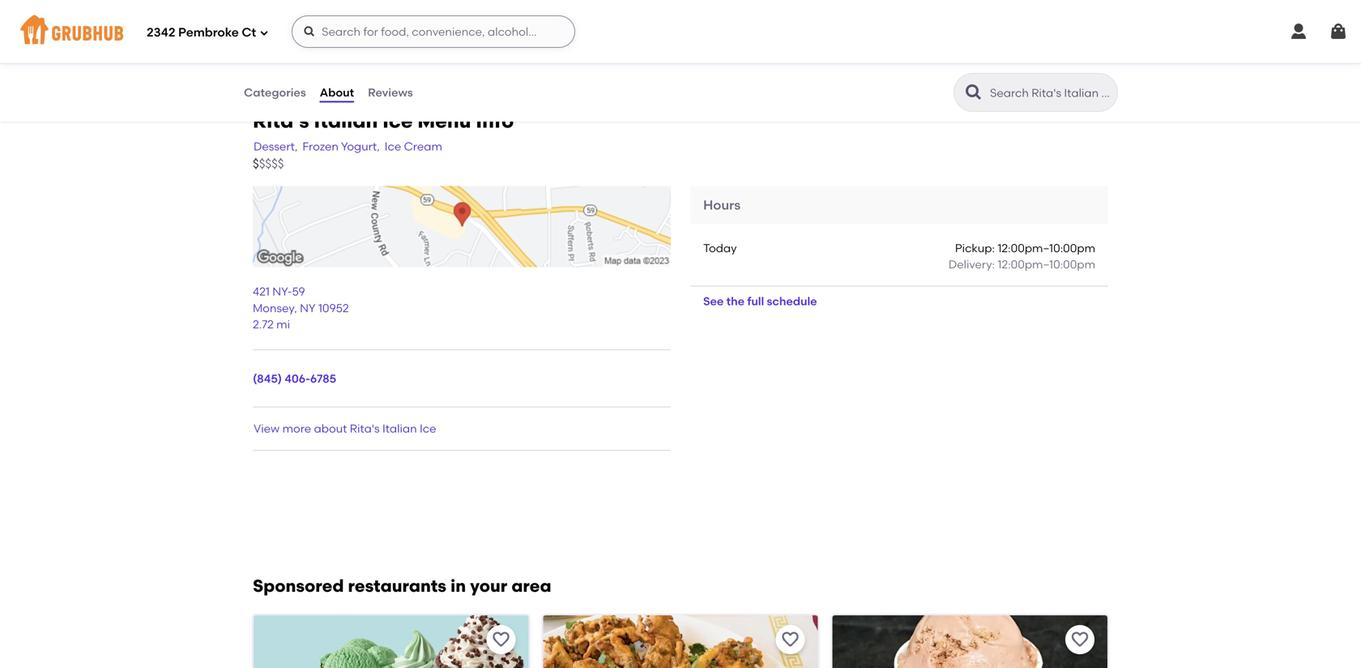 Task type: vqa. For each thing, say whether or not it's contained in the screenshot.
categories button
yes



Task type: locate. For each thing, give the bounding box(es) containing it.
save this restaurant image for save this restaurant "button" for uncle louie g italian ice and ice cream ramsey logo
[[1071, 630, 1090, 649]]

ice
[[383, 109, 413, 133], [385, 139, 401, 153], [420, 422, 437, 435]]

2 save this restaurant image from the left
[[781, 630, 801, 649]]

2 horizontal spatial save this restaurant button
[[1066, 625, 1095, 654]]

carvel ice cream logo image
[[254, 615, 529, 668]]

2 horizontal spatial save this restaurant image
[[1071, 630, 1090, 649]]

menu
[[418, 109, 471, 133]]

cream
[[404, 139, 443, 153]]

italian up 'dessert, frozen yogurt, ice cream'
[[314, 109, 378, 133]]

0 horizontal spatial svg image
[[260, 28, 269, 38]]

rita's
[[253, 109, 309, 133], [350, 422, 380, 435]]

12:00pm–10:00pm
[[998, 241, 1096, 255], [998, 258, 1096, 271]]

reviews button
[[367, 63, 414, 122]]

1 vertical spatial rita's
[[350, 422, 380, 435]]

0 horizontal spatial save this restaurant image
[[492, 630, 511, 649]]

1 save this restaurant button from the left
[[487, 625, 516, 654]]

italian right about
[[383, 422, 417, 435]]

12:00pm–10:00pm right pickup:
[[998, 241, 1096, 255]]

pickup: 12:00pm–10:00pm delivery: 12:00pm–10:00pm
[[949, 241, 1096, 271]]

421
[[253, 285, 270, 298]]

about
[[320, 85, 354, 99]]

0 horizontal spatial save this restaurant button
[[487, 625, 516, 654]]

view more about rita's italian ice
[[254, 422, 437, 435]]

406-
[[285, 372, 310, 386]]

1 horizontal spatial save this restaurant image
[[781, 630, 801, 649]]

10952
[[318, 301, 349, 315]]

0 vertical spatial 12:00pm–10:00pm
[[998, 241, 1096, 255]]

reviews
[[368, 85, 413, 99]]

2 12:00pm–10:00pm from the top
[[998, 258, 1096, 271]]

italian
[[314, 109, 378, 133], [383, 422, 417, 435]]

1 vertical spatial ice
[[385, 139, 401, 153]]

1 horizontal spatial save this restaurant button
[[776, 625, 806, 654]]

1 12:00pm–10:00pm from the top
[[998, 241, 1096, 255]]

categories
[[244, 85, 306, 99]]

rita's right about
[[350, 422, 380, 435]]

restaurants
[[348, 575, 447, 596]]

hours
[[704, 197, 741, 213]]

save this restaurant image for carvel ice cream logo save this restaurant "button"
[[492, 630, 511, 649]]

pembroke
[[178, 25, 239, 40]]

area
[[512, 575, 552, 596]]

view
[[254, 422, 280, 435]]

2.72
[[253, 318, 274, 331]]

ny-
[[273, 285, 292, 298]]

12:00pm–10:00pm right delivery:
[[998, 258, 1096, 271]]

today
[[704, 241, 737, 255]]

dessert,
[[254, 139, 298, 153]]

2 save this restaurant button from the left
[[776, 625, 806, 654]]

save this restaurant image
[[492, 630, 511, 649], [781, 630, 801, 649], [1071, 630, 1090, 649]]

1 save this restaurant image from the left
[[492, 630, 511, 649]]

frozen yogurt, button
[[302, 137, 381, 155]]

search icon image
[[965, 83, 984, 102]]

1 vertical spatial italian
[[383, 422, 417, 435]]

full
[[748, 294, 765, 308]]

see the full schedule
[[704, 294, 818, 308]]

3 save this restaurant image from the left
[[1071, 630, 1090, 649]]

1 horizontal spatial rita's
[[350, 422, 380, 435]]

uncle louie g italian ice and ice cream ramsey logo image
[[833, 615, 1108, 668]]

0 vertical spatial ice
[[383, 109, 413, 133]]

0 horizontal spatial rita's
[[253, 109, 309, 133]]

rita's up 'dessert,'
[[253, 109, 309, 133]]

0 vertical spatial italian
[[314, 109, 378, 133]]

,
[[294, 301, 297, 315]]

svg image
[[1330, 22, 1349, 41], [303, 25, 316, 38], [260, 28, 269, 38]]

0 vertical spatial rita's
[[253, 109, 309, 133]]

the
[[727, 294, 745, 308]]

save this restaurant button
[[487, 625, 516, 654], [776, 625, 806, 654], [1066, 625, 1095, 654]]

rita's italian ice menu info
[[253, 109, 514, 133]]

pickup:
[[956, 241, 995, 255]]

Search for food, convenience, alcohol... search field
[[292, 15, 576, 48]]

0 horizontal spatial italian
[[314, 109, 378, 133]]

about
[[314, 422, 347, 435]]

1 vertical spatial 12:00pm–10:00pm
[[998, 258, 1096, 271]]

3 save this restaurant button from the left
[[1066, 625, 1095, 654]]

59
[[292, 285, 305, 298]]



Task type: describe. For each thing, give the bounding box(es) containing it.
2 horizontal spatial svg image
[[1330, 22, 1349, 41]]

categories button
[[243, 63, 307, 122]]

about button
[[319, 63, 355, 122]]

save this restaurant button for carvel ice cream logo
[[487, 625, 516, 654]]

your
[[470, 575, 508, 596]]

(845) 406-6785 button
[[253, 371, 337, 387]]

1 horizontal spatial italian
[[383, 422, 417, 435]]

info
[[476, 109, 514, 133]]

save this restaurant button for uncle louie g italian ice and ice cream ramsey logo
[[1066, 625, 1095, 654]]

monsey
[[253, 301, 294, 315]]

see
[[704, 294, 724, 308]]

1 horizontal spatial svg image
[[303, 25, 316, 38]]

2 vertical spatial ice
[[420, 422, 437, 435]]

delivery:
[[949, 258, 995, 271]]

ct
[[242, 25, 256, 40]]

main navigation navigation
[[0, 0, 1362, 63]]

421 ny-59 monsey , ny 10952 2.72 mi
[[253, 285, 349, 331]]

save this restaurant image for save this restaurant "button" related to namaste india logo
[[781, 630, 801, 649]]

Search Rita's Italian Ice search field
[[989, 85, 1113, 101]]

sponsored restaurants in your area
[[253, 575, 552, 596]]

save this restaurant button for namaste india logo
[[776, 625, 806, 654]]

sponsored
[[253, 575, 344, 596]]

2342 pembroke ct
[[147, 25, 256, 40]]

mi
[[277, 318, 290, 331]]

see the full schedule button
[[691, 287, 831, 316]]

frozen
[[303, 139, 339, 153]]

$
[[253, 157, 259, 171]]

more
[[283, 422, 311, 435]]

namaste india logo image
[[543, 615, 819, 668]]

dessert, frozen yogurt, ice cream
[[254, 139, 443, 153]]

(845)
[[253, 372, 282, 386]]

6785
[[310, 372, 337, 386]]

$$$$$
[[253, 157, 284, 171]]

dessert, button
[[253, 137, 299, 155]]

ny
[[300, 301, 316, 315]]

svg image
[[1290, 22, 1309, 41]]

in
[[451, 575, 466, 596]]

(845) 406-6785
[[253, 372, 337, 386]]

ice cream button
[[384, 137, 443, 155]]

schedule
[[767, 294, 818, 308]]

2342
[[147, 25, 175, 40]]

yogurt,
[[341, 139, 380, 153]]



